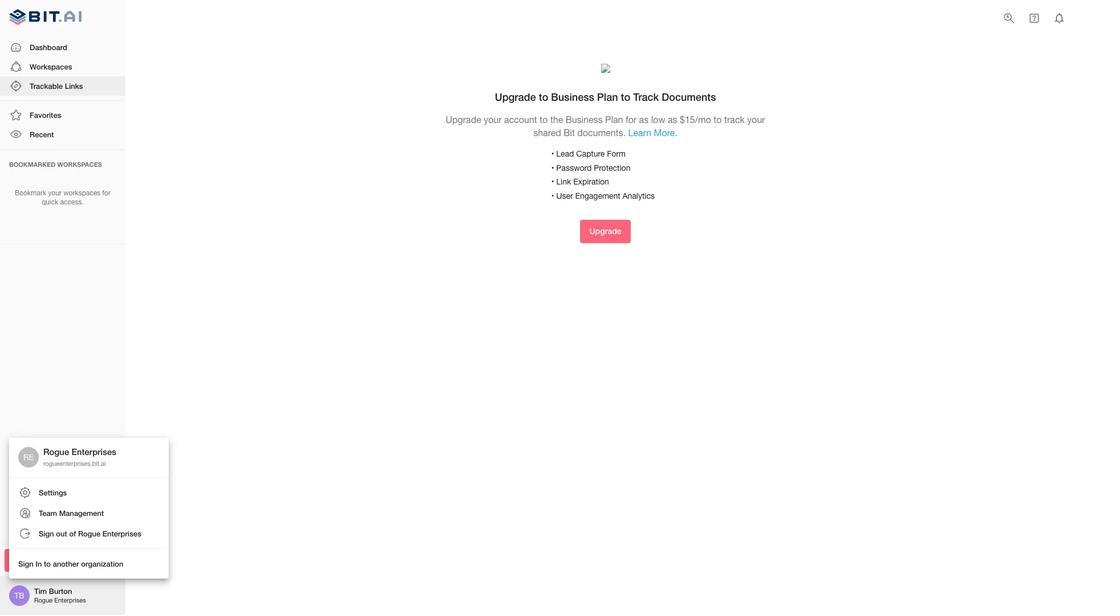 Task type: describe. For each thing, give the bounding box(es) containing it.
3 • from the top
[[552, 177, 554, 187]]

more.
[[654, 128, 678, 138]]

sign in to another organization link
[[9, 554, 169, 574]]

organization
[[81, 560, 123, 569]]

to up the shared
[[539, 90, 549, 103]]

4 • from the top
[[552, 191, 554, 200]]

shared
[[534, 128, 561, 138]]

• lead capture form • password protection • link expiration • user engagement analytics
[[552, 149, 655, 200]]

rogue inside rogue enterprises rogueenterprises.bit.ai
[[43, 447, 69, 457]]

plan inside upgrade your account to the business plan for as low as $15/mo to track your shared bit documents.
[[606, 114, 623, 125]]

enterprises inside tim burton rogue enterprises
[[54, 598, 86, 605]]

2 horizontal spatial your
[[748, 114, 766, 125]]

bookmarked workspaces
[[9, 161, 102, 168]]

upgrade to business plan to track documents
[[495, 90, 716, 103]]

access.
[[60, 199, 84, 207]]

out
[[56, 529, 67, 538]]

links
[[65, 82, 83, 91]]

1 vertical spatial rogue
[[78, 529, 100, 538]]

workspaces button
[[0, 57, 125, 76]]

dashboard button
[[0, 37, 125, 57]]

bookmarked
[[9, 161, 56, 168]]

protection
[[594, 163, 631, 173]]

sign for sign out of rogue enterprises
[[39, 529, 54, 538]]

management
[[59, 509, 104, 518]]

enterprises inside menu item
[[102, 529, 141, 538]]

tim
[[34, 587, 47, 596]]

low
[[651, 114, 666, 125]]

settings menu item
[[9, 483, 169, 503]]

learn more. link
[[629, 128, 678, 138]]

for inside bookmark your workspaces for quick access.
[[102, 189, 111, 197]]

to inside rogue enterprises menu
[[44, 560, 51, 569]]

to left track at the right
[[714, 114, 722, 125]]

capture
[[577, 149, 605, 159]]

team management menu item
[[9, 503, 169, 524]]

to left the
[[540, 114, 548, 125]]

expiration
[[574, 177, 609, 187]]

tim burton rogue enterprises
[[34, 587, 86, 605]]

the
[[551, 114, 563, 125]]

enterprises inside rogue enterprises rogueenterprises.bit.ai
[[72, 447, 116, 457]]

1 • from the top
[[552, 149, 554, 159]]

in
[[36, 560, 42, 569]]

favorites
[[30, 111, 61, 120]]

dashboard
[[30, 43, 67, 52]]

settings
[[39, 488, 67, 497]]

your for for
[[48, 189, 62, 197]]

password
[[557, 163, 592, 173]]

workspaces
[[30, 62, 72, 71]]

upgrade inside upgrade your account to the business plan for as low as $15/mo to track your shared bit documents.
[[446, 114, 482, 125]]

rogue enterprises rogueenterprises.bit.ai
[[43, 447, 116, 468]]

rogueenterprises.bit.ai
[[43, 461, 106, 468]]



Task type: locate. For each thing, give the bounding box(es) containing it.
0 horizontal spatial upgrade button
[[5, 549, 121, 572]]

workspaces
[[64, 189, 100, 197]]

rogue
[[43, 447, 69, 457], [78, 529, 100, 538], [34, 598, 53, 605]]

1 horizontal spatial sign
[[39, 529, 54, 538]]

track
[[725, 114, 745, 125]]

account
[[504, 114, 537, 125]]

• left the link
[[552, 177, 554, 187]]

favorites button
[[0, 106, 125, 125]]

sign for sign in to another organization
[[18, 560, 33, 569]]

1 horizontal spatial your
[[484, 114, 502, 125]]

1 horizontal spatial for
[[626, 114, 637, 125]]

• left lead
[[552, 149, 554, 159]]

1 vertical spatial plan
[[606, 114, 623, 125]]

documents.
[[578, 128, 626, 138]]

plan
[[597, 90, 618, 103], [606, 114, 623, 125]]

2 • from the top
[[552, 163, 554, 173]]

2 vertical spatial enterprises
[[54, 598, 86, 605]]

workspaces
[[57, 161, 102, 168]]

as
[[639, 114, 649, 125], [668, 114, 678, 125]]

analytics
[[623, 191, 655, 200]]

trackable links
[[30, 82, 83, 91]]

for up "learn" in the top of the page
[[626, 114, 637, 125]]

sign in to another organization
[[18, 560, 123, 569]]

your left account at the top left of the page
[[484, 114, 502, 125]]

team management
[[39, 509, 104, 518]]

as right "low"
[[668, 114, 678, 125]]

rogue enterprises menu
[[9, 438, 169, 579]]

0 horizontal spatial your
[[48, 189, 62, 197]]

your
[[484, 114, 502, 125], [748, 114, 766, 125], [48, 189, 62, 197]]

lead
[[557, 149, 574, 159]]

0 vertical spatial business
[[551, 90, 595, 103]]

tb
[[14, 592, 24, 601]]

user
[[557, 191, 573, 200]]

documents
[[662, 90, 716, 103]]

1 vertical spatial enterprises
[[102, 529, 141, 538]]

1 vertical spatial upgrade button
[[5, 549, 121, 572]]

your up quick
[[48, 189, 62, 197]]

1 vertical spatial business
[[566, 114, 603, 125]]

0 horizontal spatial for
[[102, 189, 111, 197]]

to
[[539, 90, 549, 103], [621, 90, 631, 103], [540, 114, 548, 125], [714, 114, 722, 125], [44, 560, 51, 569]]

form
[[607, 149, 626, 159]]

another
[[53, 560, 79, 569]]

burton
[[49, 587, 72, 596]]

0 vertical spatial rogue
[[43, 447, 69, 457]]

your for to
[[484, 114, 502, 125]]

for inside upgrade your account to the business plan for as low as $15/mo to track your shared bit documents.
[[626, 114, 637, 125]]

0 vertical spatial plan
[[597, 90, 618, 103]]

sign left out
[[39, 529, 54, 538]]

enterprises up rogueenterprises.bit.ai
[[72, 447, 116, 457]]

•
[[552, 149, 554, 159], [552, 163, 554, 173], [552, 177, 554, 187], [552, 191, 554, 200]]

$15/mo
[[680, 114, 711, 125]]

your right track at the right
[[748, 114, 766, 125]]

bookmark your workspaces for quick access.
[[15, 189, 111, 207]]

track
[[634, 90, 659, 103]]

1 vertical spatial sign
[[18, 560, 33, 569]]

0 vertical spatial enterprises
[[72, 447, 116, 457]]

0 horizontal spatial sign
[[18, 560, 33, 569]]

re
[[23, 453, 34, 463]]

rogue down tim
[[34, 598, 53, 605]]

sign out of rogue enterprises
[[39, 529, 141, 538]]

1 horizontal spatial upgrade button
[[581, 220, 631, 243]]

2 as from the left
[[668, 114, 678, 125]]

0 horizontal spatial as
[[639, 114, 649, 125]]

• left password
[[552, 163, 554, 173]]

rogue right of
[[78, 529, 100, 538]]

of
[[69, 529, 76, 538]]

to right in
[[44, 560, 51, 569]]

2 vertical spatial rogue
[[34, 598, 53, 605]]

sign left in
[[18, 560, 33, 569]]

for
[[626, 114, 637, 125], [102, 189, 111, 197]]

plan up upgrade your account to the business plan for as low as $15/mo to track your shared bit documents.
[[597, 90, 618, 103]]

for right workspaces
[[102, 189, 111, 197]]

0 vertical spatial sign
[[39, 529, 54, 538]]

menu item
[[9, 524, 169, 544]]

learn
[[629, 128, 652, 138]]

bookmark
[[15, 189, 46, 197]]

upgrade your account to the business plan for as low as $15/mo to track your shared bit documents.
[[446, 114, 766, 138]]

enterprises
[[72, 447, 116, 457], [102, 529, 141, 538], [54, 598, 86, 605]]

menu item containing sign out of
[[9, 524, 169, 544]]

trackable links button
[[0, 76, 125, 96]]

to left "track"
[[621, 90, 631, 103]]

engagement
[[576, 191, 621, 200]]

bit
[[564, 128, 575, 138]]

recent
[[30, 130, 54, 139]]

your inside bookmark your workspaces for quick access.
[[48, 189, 62, 197]]

rogue inside tim burton rogue enterprises
[[34, 598, 53, 605]]

plan up documents.
[[606, 114, 623, 125]]

upgrade button
[[581, 220, 631, 243], [5, 549, 121, 572]]

recent button
[[0, 125, 125, 145]]

1 as from the left
[[639, 114, 649, 125]]

learn more.
[[629, 128, 678, 138]]

quick
[[42, 199, 58, 207]]

0 vertical spatial upgrade button
[[581, 220, 631, 243]]

• left user at top right
[[552, 191, 554, 200]]

trackable
[[30, 82, 63, 91]]

team
[[39, 509, 57, 518]]

business up bit
[[566, 114, 603, 125]]

business up the
[[551, 90, 595, 103]]

rogue up rogueenterprises.bit.ai
[[43, 447, 69, 457]]

enterprises down burton
[[54, 598, 86, 605]]

sign
[[39, 529, 54, 538], [18, 560, 33, 569]]

as up "learn" in the top of the page
[[639, 114, 649, 125]]

link
[[557, 177, 571, 187]]

1 vertical spatial for
[[102, 189, 111, 197]]

business
[[551, 90, 595, 103], [566, 114, 603, 125]]

1 horizontal spatial as
[[668, 114, 678, 125]]

upgrade button down engagement
[[581, 220, 631, 243]]

upgrade button down out
[[5, 549, 121, 572]]

0 vertical spatial for
[[626, 114, 637, 125]]

upgrade
[[495, 90, 536, 103], [446, 114, 482, 125], [590, 226, 622, 236], [47, 556, 79, 565]]

enterprises up organization
[[102, 529, 141, 538]]

business inside upgrade your account to the business plan for as low as $15/mo to track your shared bit documents.
[[566, 114, 603, 125]]



Task type: vqa. For each thing, say whether or not it's contained in the screenshot.
Comments image
no



